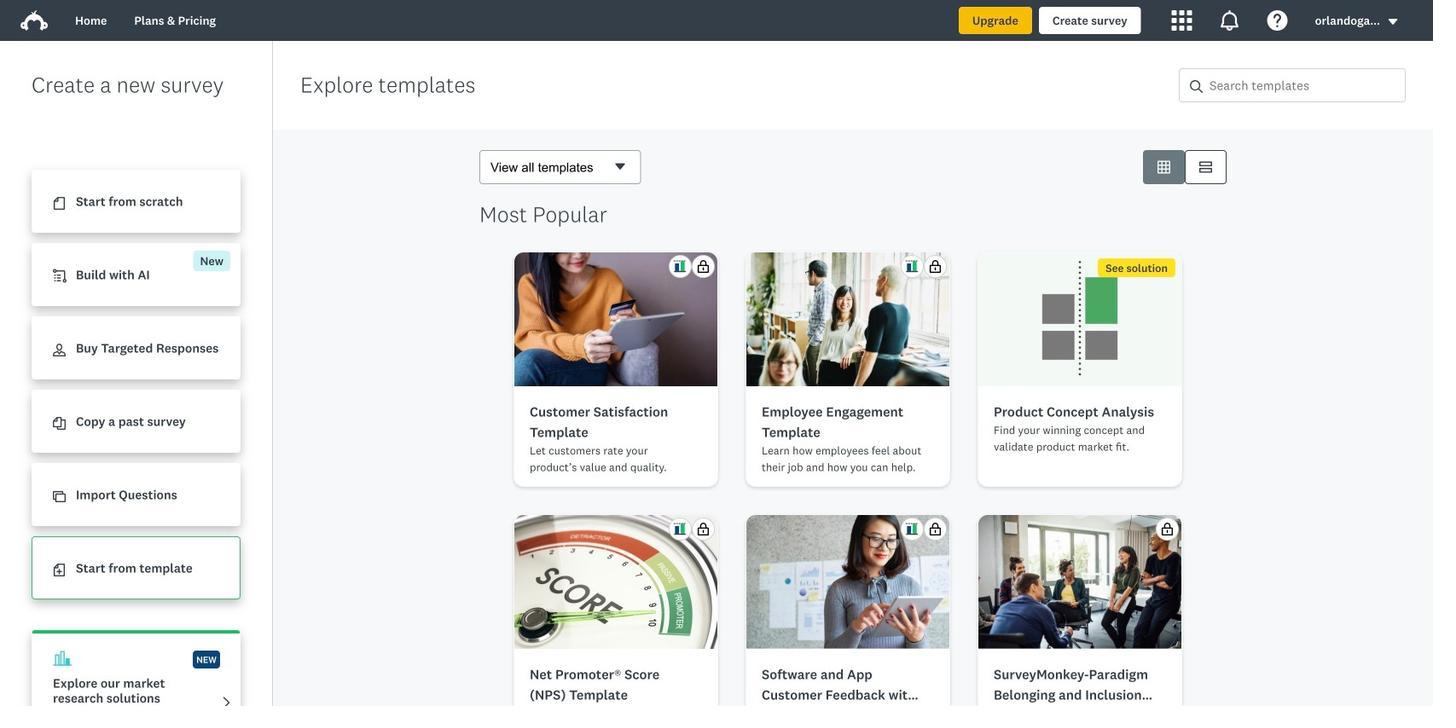 Task type: locate. For each thing, give the bounding box(es) containing it.
documentclone image
[[53, 417, 66, 430]]

document image
[[53, 197, 66, 210]]

Search templates field
[[1203, 69, 1405, 102]]

0 horizontal spatial lock image
[[697, 260, 710, 273]]

dropdown arrow icon image
[[1387, 16, 1399, 28], [1389, 19, 1398, 25]]

2 brand logo image from the top
[[20, 10, 48, 31]]

lock image
[[929, 260, 942, 273], [697, 523, 710, 536], [929, 523, 942, 536]]

products icon image
[[1172, 10, 1192, 31], [1172, 10, 1192, 31]]

chevronright image
[[220, 697, 233, 706]]

1 vertical spatial lock image
[[1161, 523, 1174, 536]]

lock image for employee engagement template image
[[929, 260, 942, 273]]

brand logo image
[[20, 7, 48, 34], [20, 10, 48, 31]]

lock image
[[697, 260, 710, 273], [1161, 523, 1174, 536]]

1 brand logo image from the top
[[20, 7, 48, 34]]

product concept analysis image
[[978, 253, 1182, 386]]

notification center icon image
[[1220, 10, 1240, 31]]



Task type: describe. For each thing, give the bounding box(es) containing it.
search image
[[1190, 80, 1203, 93]]

lock image for net promoter® score (nps) template image
[[697, 523, 710, 536]]

textboxmultiple image
[[1199, 161, 1212, 174]]

customer satisfaction template image
[[514, 253, 717, 386]]

lock image for software and app customer feedback with nps® image
[[929, 523, 942, 536]]

grid image
[[1158, 161, 1170, 174]]

software and app customer feedback with nps® image
[[746, 515, 949, 649]]

documentplus image
[[53, 564, 66, 577]]

surveymonkey-paradigm belonging and inclusion template image
[[978, 515, 1182, 649]]

clone image
[[53, 491, 66, 504]]

employee engagement template image
[[746, 253, 949, 386]]

user image
[[53, 344, 66, 357]]

net promoter® score (nps) template image
[[514, 515, 717, 649]]

1 horizontal spatial lock image
[[1161, 523, 1174, 536]]

0 vertical spatial lock image
[[697, 260, 710, 273]]

help icon image
[[1267, 10, 1288, 31]]



Task type: vqa. For each thing, say whether or not it's contained in the screenshot.
2nd Brand Logo
yes



